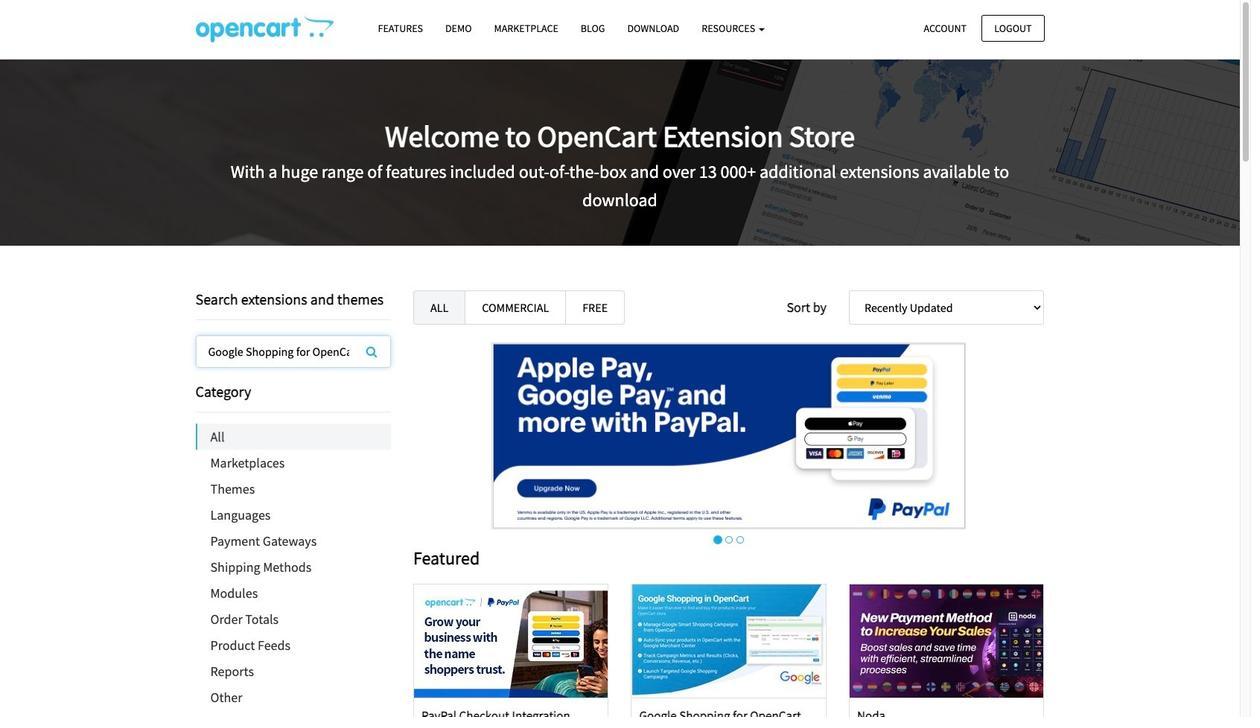 Task type: vqa. For each thing, say whether or not it's contained in the screenshot.
Paypal Checkout Integration image
yes



Task type: locate. For each thing, give the bounding box(es) containing it.
paypal payment gateway image
[[492, 343, 966, 529]]

noda image
[[850, 585, 1044, 698]]

None text field
[[196, 336, 390, 367]]

search image
[[366, 346, 377, 358]]



Task type: describe. For each thing, give the bounding box(es) containing it.
google shopping for opencart image
[[632, 585, 826, 698]]

opencart extensions image
[[196, 16, 333, 42]]

paypal checkout integration image
[[414, 585, 608, 698]]



